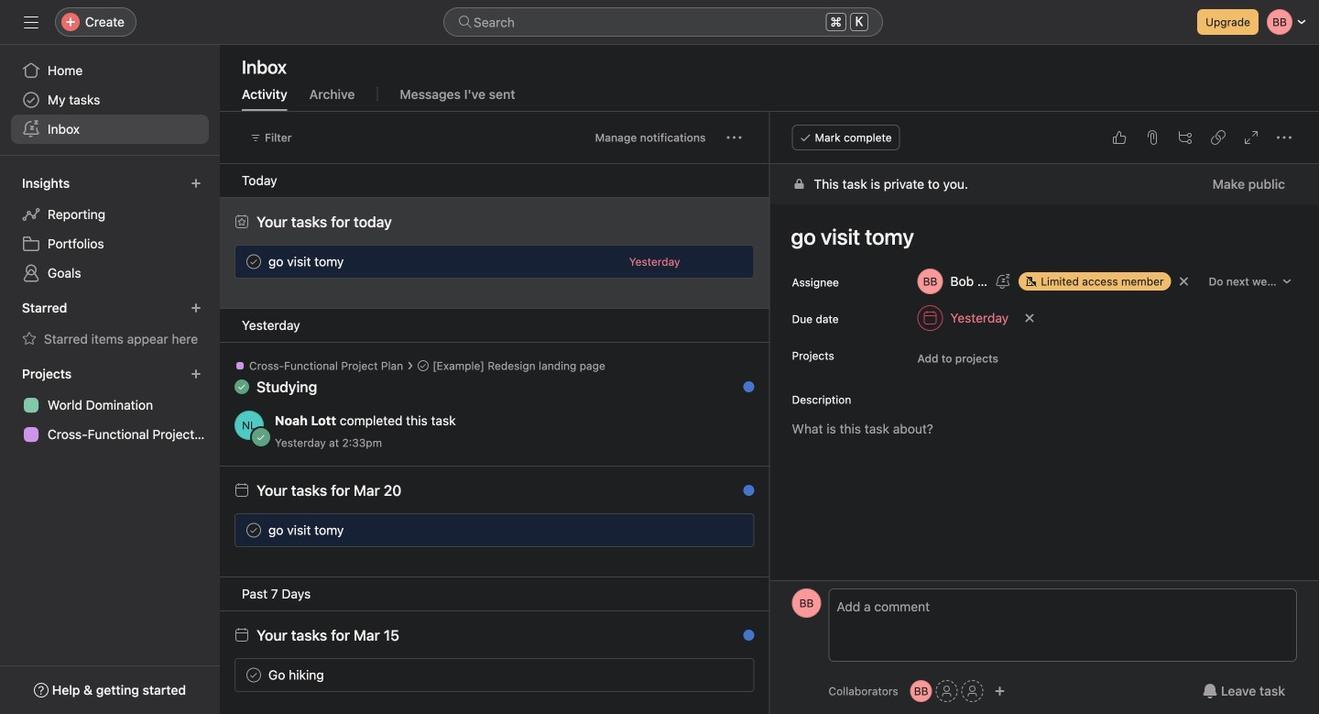 Task type: vqa. For each thing, say whether or not it's contained in the screenshot.
rightmost Specimen
no



Task type: locate. For each thing, give the bounding box(es) containing it.
0 vertical spatial open user profile image
[[235, 411, 264, 440]]

add subtask image
[[1179, 130, 1193, 145]]

mark complete checkbox down your tasks for mar 20, task element
[[243, 519, 265, 541]]

copy task link image
[[1212, 130, 1226, 145]]

1 mark complete checkbox from the top
[[243, 519, 265, 541]]

archive notification image
[[735, 632, 749, 647]]

mark complete checkbox down your tasks for mar 15, task element
[[243, 664, 265, 686]]

0 vertical spatial mark complete image
[[243, 251, 265, 273]]

1 horizontal spatial 0 likes. click to like this task image
[[1113, 130, 1127, 145]]

0 horizontal spatial open user profile image
[[235, 411, 264, 440]]

0 likes. click to like this task image left attachments: add a file to this task, go visit tomy "icon"
[[1113, 130, 1127, 145]]

mark complete image down your tasks for mar 20, task element
[[243, 519, 265, 541]]

1 vertical spatial 0 likes. click to like this task image
[[697, 254, 712, 269]]

0 likes. click to like this task image
[[1113, 130, 1127, 145], [697, 254, 712, 269]]

insights element
[[0, 167, 220, 291]]

1 horizontal spatial add or remove collaborators image
[[995, 686, 1006, 697]]

your tasks for mar 15, task element
[[257, 626, 400, 644]]

0 comments image
[[726, 254, 741, 269]]

1 vertical spatial mark complete image
[[243, 519, 265, 541]]

projects element
[[0, 357, 220, 453]]

0 vertical spatial mark complete checkbox
[[243, 519, 265, 541]]

archive notification image
[[735, 488, 749, 502]]

mark complete image down your tasks for today, task element
[[243, 251, 265, 273]]

Search tasks, projects, and more text field
[[444, 7, 884, 37]]

starred element
[[0, 291, 220, 357]]

0 likes. click to like this task image left 0 comments icon
[[697, 254, 712, 269]]

2 mark complete checkbox from the top
[[243, 664, 265, 686]]

None field
[[444, 7, 884, 37]]

your tasks for today, task element
[[257, 213, 392, 231]]

1 vertical spatial mark complete checkbox
[[243, 664, 265, 686]]

add items to starred image
[[191, 302, 202, 313]]

add or remove collaborators image
[[911, 680, 933, 702], [995, 686, 1006, 697]]

main content
[[770, 164, 1320, 714]]

1 horizontal spatial open user profile image
[[792, 588, 822, 618]]

mark complete image
[[243, 251, 265, 273], [243, 519, 265, 541]]

Mark complete checkbox
[[243, 519, 265, 541], [243, 664, 265, 686]]

mark complete image
[[243, 664, 265, 686]]

global element
[[0, 45, 220, 155]]

open user profile image
[[235, 411, 264, 440], [792, 588, 822, 618]]

2 mark complete image from the top
[[243, 519, 265, 541]]



Task type: describe. For each thing, give the bounding box(es) containing it.
0 horizontal spatial 0 likes. click to like this task image
[[697, 254, 712, 269]]

your tasks for mar 20, task element
[[257, 482, 402, 499]]

more actions for this task image
[[1278, 130, 1292, 145]]

0 horizontal spatial add or remove collaborators image
[[911, 680, 933, 702]]

0 likes. click to like this task image
[[697, 523, 712, 538]]

hide sidebar image
[[24, 15, 38, 29]]

1 vertical spatial open user profile image
[[792, 588, 822, 618]]

new insights image
[[191, 178, 202, 189]]

full screen image
[[1245, 130, 1259, 145]]

Task Name text field
[[780, 215, 1298, 258]]

0 vertical spatial 0 likes. click to like this task image
[[1113, 130, 1127, 145]]

go visit tomy dialog
[[770, 112, 1320, 714]]

1 mark complete image from the top
[[243, 251, 265, 273]]

Mark complete checkbox
[[243, 251, 265, 273]]

0 comments image
[[726, 523, 741, 538]]

new project or portfolio image
[[191, 368, 202, 379]]

more actions image
[[727, 130, 742, 145]]

clear due date image
[[1025, 313, 1036, 324]]

remove assignee image
[[1179, 276, 1190, 287]]

attachments: add a file to this task, go visit tomy image
[[1146, 130, 1160, 145]]



